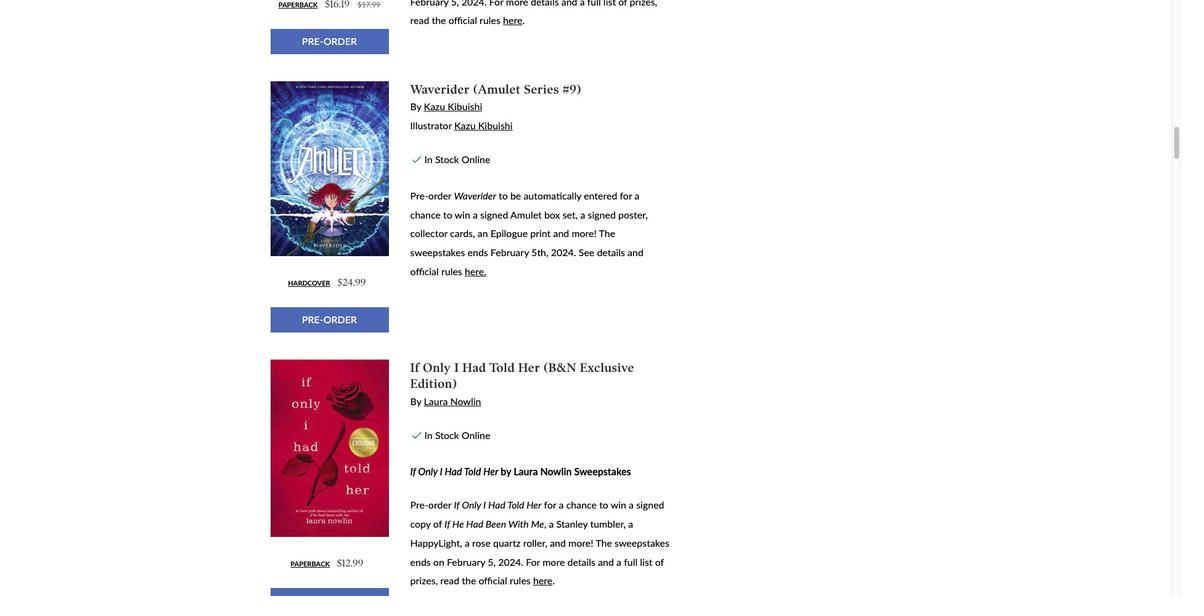 Task type: vqa. For each thing, say whether or not it's contained in the screenshot.
bottom HER
yes



Task type: locate. For each thing, give the bounding box(es) containing it.
1 stock from the top
[[435, 153, 459, 165]]

pre-order button
[[270, 29, 389, 54], [270, 308, 389, 333]]

pre- up copy
[[410, 500, 428, 511]]

if for if only i had told her (b&n exclusive edition) by laura nowlin
[[410, 360, 420, 375]]

0 vertical spatial kibuishi
[[448, 101, 482, 113]]

0 horizontal spatial here
[[503, 14, 522, 26]]

2024. inside , a stanley tumbler, a happylight, a rose quartz roller, and more! the sweepstakes ends on february 5, 2024. for more details and a full list of prizes, read the official rules
[[498, 556, 523, 568]]

had inside if only i had told her (b&n exclusive edition) by laura nowlin
[[463, 360, 486, 375]]

waverider (amulet series #9)
[[410, 82, 582, 97]]

0 vertical spatial rules
[[441, 266, 462, 277]]

official
[[410, 266, 439, 277], [479, 575, 507, 587]]

more!
[[572, 228, 597, 239], [568, 538, 593, 549]]

1 vertical spatial more!
[[568, 538, 593, 549]]

automatically
[[524, 190, 581, 202]]

0 vertical spatial pre-order
[[302, 35, 357, 47]]

online down laura nowlin link in the bottom left of the page
[[462, 429, 490, 441]]

in down illustrator
[[424, 153, 433, 165]]

if inside if only i had told her (b&n exclusive edition) by laura nowlin
[[410, 360, 420, 375]]

her inside if only i had told her (b&n exclusive edition) by laura nowlin
[[518, 360, 540, 375]]

0 horizontal spatial i
[[440, 466, 443, 478]]

edition)
[[410, 377, 457, 392]]

nowlin left sweepstakes
[[540, 466, 572, 478]]

laura right by
[[514, 466, 538, 478]]

told for by
[[464, 466, 481, 478]]

more! down stanley
[[568, 538, 593, 549]]

details inside , a stanley tumbler, a happylight, a rose quartz roller, and more! the sweepstakes ends on february 5, 2024. for more details and a full list of prizes, read the official rules
[[567, 556, 596, 568]]

2 order from the top
[[324, 314, 357, 326]]

1 vertical spatial in
[[424, 429, 433, 441]]

1 pre- from the top
[[302, 35, 324, 47]]

stock down "illustrator kazu kibuishi"
[[435, 153, 459, 165]]

(amulet
[[473, 82, 521, 97]]

1 horizontal spatial signed
[[588, 209, 616, 221]]

kazu for by
[[424, 101, 445, 113]]

of
[[433, 519, 442, 530], [655, 556, 664, 568]]

the down tumbler, at the bottom of page
[[596, 538, 612, 549]]

0 vertical spatial more!
[[572, 228, 597, 239]]

win inside the 'for a chance to win a signed copy of'
[[611, 500, 626, 511]]

1 vertical spatial chance
[[566, 500, 597, 511]]

1 vertical spatial here link
[[533, 575, 553, 587]]

1 vertical spatial laura
[[514, 466, 538, 478]]

pre-order
[[302, 35, 357, 47], [302, 314, 357, 326]]

kibuishi up "illustrator kazu kibuishi"
[[448, 101, 482, 113]]

to left the be
[[499, 190, 508, 202]]

february inside , a stanley tumbler, a happylight, a rose quartz roller, and more! the sweepstakes ends on february 5, 2024. for more details and a full list of prizes, read the official rules
[[447, 556, 485, 568]]

1 horizontal spatial for
[[620, 190, 632, 202]]

if
[[410, 360, 420, 375], [410, 466, 416, 478], [454, 500, 460, 511], [445, 519, 450, 530]]

1 vertical spatial pre-
[[302, 314, 324, 326]]

1 vertical spatial .
[[553, 575, 555, 587]]

pre-order button down hardcover
[[270, 308, 389, 333]]

of right copy
[[433, 519, 442, 530]]

and right print
[[553, 228, 569, 239]]

1 vertical spatial pre-
[[410, 500, 428, 511]]

i up pre-order if only i had told her
[[440, 466, 443, 478]]

had up laura nowlin link in the bottom left of the page
[[463, 360, 486, 375]]

0 vertical spatial here link
[[503, 14, 522, 26]]

0 horizontal spatial 2024.
[[498, 556, 523, 568]]

pre-order button down the $17.99
[[270, 29, 389, 54]]

1 vertical spatial order
[[324, 314, 357, 326]]

2 pre- from the top
[[410, 500, 428, 511]]

a down sweepstakes
[[629, 500, 634, 511]]

illustrator kazu kibuishi
[[410, 120, 513, 131]]

0 horizontal spatial rules
[[441, 266, 462, 277]]

2 stock from the top
[[435, 429, 459, 441]]

online for if only i had told her (b&n exclusive edition)
[[462, 429, 490, 441]]

1 horizontal spatial february
[[491, 247, 529, 258]]

1 vertical spatial in stock online
[[424, 429, 490, 441]]

order
[[324, 35, 357, 47], [324, 314, 357, 326]]

win
[[455, 209, 470, 221], [611, 500, 626, 511]]

2 pre-order from the top
[[302, 314, 357, 326]]

2024. right "5,"
[[498, 556, 523, 568]]

0 vertical spatial here
[[503, 14, 522, 26]]

had
[[463, 360, 486, 375], [445, 466, 462, 478], [488, 500, 505, 511], [466, 519, 483, 530]]

collector
[[410, 228, 448, 239]]

kazu
[[424, 101, 445, 113], [454, 120, 476, 131]]

online
[[462, 153, 490, 165], [462, 429, 490, 441]]

nowlin down edition)
[[450, 396, 481, 407]]

1 vertical spatial pre-order button
[[270, 308, 389, 333]]

details
[[597, 247, 625, 258], [567, 556, 596, 568]]

pre-
[[302, 35, 324, 47], [302, 314, 324, 326]]

2 horizontal spatial to
[[599, 500, 608, 511]]

and down poster,
[[628, 247, 644, 258]]

sweepstakes
[[410, 247, 465, 258], [615, 538, 669, 549]]

only inside if only i had told her (b&n exclusive edition) by laura nowlin
[[423, 360, 451, 375]]

1 horizontal spatial kazu
[[454, 120, 476, 131]]

laura
[[424, 396, 448, 407], [514, 466, 538, 478]]

0 vertical spatial the
[[599, 228, 615, 239]]

chance up collector
[[410, 209, 441, 221]]

1 in from the top
[[424, 153, 433, 165]]

2 pre- from the top
[[302, 314, 324, 326]]

0 horizontal spatial sweepstakes
[[410, 247, 465, 258]]

1 horizontal spatial nowlin
[[540, 466, 572, 478]]

2 online from the top
[[462, 429, 490, 441]]

1 horizontal spatial here .
[[533, 575, 555, 587]]

order
[[428, 190, 451, 202], [428, 500, 451, 511]]

1 horizontal spatial win
[[611, 500, 626, 511]]

0 vertical spatial .
[[522, 14, 525, 26]]

in stock online down "illustrator kazu kibuishi"
[[424, 153, 490, 165]]

0 horizontal spatial here link
[[503, 14, 522, 26]]

1 vertical spatial february
[[447, 556, 485, 568]]

0 vertical spatial by
[[410, 101, 421, 113]]

read
[[440, 575, 459, 587]]

for a chance to win a signed copy of
[[410, 500, 664, 530]]

1 vertical spatial 2024.
[[498, 556, 523, 568]]

if only i had told her by laura nowlin sweepstakes
[[410, 466, 631, 478]]

her left (b&n
[[518, 360, 540, 375]]

0 vertical spatial i
[[454, 360, 459, 375]]

hardcover
[[288, 279, 330, 287]]

had up pre-order if only i had told her
[[445, 466, 462, 478]]

0 vertical spatial to
[[499, 190, 508, 202]]

had up been
[[488, 500, 505, 511]]

0 vertical spatial chance
[[410, 209, 441, 221]]

told left (b&n
[[490, 360, 515, 375]]

only up edition)
[[423, 360, 451, 375]]

in
[[424, 153, 433, 165], [424, 429, 433, 441]]

laura down edition)
[[424, 396, 448, 407]]

0 vertical spatial pre-
[[410, 190, 428, 202]]

only for nowlin
[[418, 466, 438, 478]]

stock
[[435, 153, 459, 165], [435, 429, 459, 441]]

for up poster,
[[620, 190, 632, 202]]

only up copy
[[418, 466, 438, 478]]

i
[[454, 360, 459, 375], [440, 466, 443, 478], [483, 500, 486, 511]]

exclusive
[[580, 360, 634, 375]]

to up tumbler, at the bottom of page
[[599, 500, 608, 511]]

sweepstakes
[[574, 466, 631, 478]]

epilogue
[[491, 228, 528, 239]]

waverider (amulet series #9) link
[[410, 82, 582, 97]]

pre- up collector
[[410, 190, 428, 202]]

0 horizontal spatial nowlin
[[450, 396, 481, 407]]

0 vertical spatial of
[[433, 519, 442, 530]]

official down collector
[[410, 266, 439, 277]]

1 vertical spatial details
[[567, 556, 596, 568]]

sweepstakes up list
[[615, 538, 669, 549]]

#9)
[[563, 82, 582, 97]]

chance inside the 'for a chance to win a signed copy of'
[[566, 500, 597, 511]]

rules
[[441, 266, 462, 277], [510, 575, 531, 587]]

quartz
[[493, 538, 521, 549]]

$24.99
[[338, 277, 366, 289]]

1 by from the top
[[410, 101, 421, 113]]

1 vertical spatial kibuishi
[[478, 120, 513, 131]]

pre- for pre-order waverider
[[410, 190, 428, 202]]

0 vertical spatial kazu kibuishi link
[[424, 101, 482, 113]]

a left full
[[617, 556, 621, 568]]

pre-
[[410, 190, 428, 202], [410, 500, 428, 511]]

told inside if only i had told her (b&n exclusive edition) by laura nowlin
[[490, 360, 515, 375]]

1 vertical spatial for
[[544, 500, 556, 511]]

2 in stock online from the top
[[424, 429, 490, 441]]

1 in stock online from the top
[[424, 153, 490, 165]]

1 pre- from the top
[[410, 190, 428, 202]]

prizes,
[[410, 575, 438, 587]]

if up edition)
[[410, 360, 420, 375]]

2 horizontal spatial i
[[483, 500, 486, 511]]

her
[[518, 360, 540, 375], [483, 466, 498, 478], [527, 500, 542, 511]]

1 horizontal spatial ends
[[468, 247, 488, 258]]

laura inside if only i had told her (b&n exclusive edition) by laura nowlin
[[424, 396, 448, 407]]

5th,
[[531, 247, 548, 258]]

a
[[635, 190, 640, 202], [473, 209, 478, 221], [580, 209, 585, 221], [559, 500, 564, 511], [629, 500, 634, 511], [549, 519, 554, 530], [628, 519, 633, 530], [465, 538, 470, 549], [617, 556, 621, 568]]

kazu kibuishi link
[[424, 101, 482, 113], [454, 120, 513, 131]]

1 pre-order from the top
[[302, 35, 357, 47]]

1 horizontal spatial to
[[499, 190, 508, 202]]

her left by
[[483, 466, 498, 478]]

1 vertical spatial order
[[428, 500, 451, 511]]

i inside if only i had told her (b&n exclusive edition) by laura nowlin
[[454, 360, 459, 375]]

tumbler,
[[590, 519, 626, 530]]

in stock online
[[424, 153, 490, 165], [424, 429, 490, 441]]

official down "5,"
[[479, 575, 507, 587]]

details right more
[[567, 556, 596, 568]]

signed up the an
[[480, 209, 508, 221]]

1 vertical spatial win
[[611, 500, 626, 511]]

1 horizontal spatial of
[[655, 556, 664, 568]]

in down laura nowlin link in the bottom left of the page
[[424, 429, 433, 441]]

february
[[491, 247, 529, 258], [447, 556, 485, 568]]

$12.99
[[337, 558, 364, 570]]

by down edition)
[[410, 396, 421, 407]]

kazu for illustrator
[[454, 120, 476, 131]]

waverider up the an
[[454, 190, 496, 202]]

here link
[[503, 14, 522, 26], [533, 575, 553, 587]]

by
[[501, 466, 511, 478]]

more! up see
[[572, 228, 597, 239]]

cards,
[[450, 228, 475, 239]]

1 vertical spatial ends
[[410, 556, 431, 568]]

0 vertical spatial pre-order button
[[270, 29, 389, 54]]

a left the rose on the left bottom of page
[[465, 538, 470, 549]]

kibuishi down waverider (amulet series #9)
[[478, 120, 513, 131]]

0 vertical spatial win
[[455, 209, 470, 221]]

0 horizontal spatial kazu
[[424, 101, 445, 113]]

here.
[[465, 266, 486, 277]]

.
[[522, 14, 525, 26], [553, 575, 555, 587]]

2 by from the top
[[410, 396, 421, 407]]

ends
[[468, 247, 488, 258], [410, 556, 431, 568]]

by up illustrator
[[410, 101, 421, 113]]

order up copy
[[428, 500, 451, 511]]

1 horizontal spatial chance
[[566, 500, 597, 511]]

for up ,
[[544, 500, 556, 511]]

if he had been with me
[[445, 519, 544, 530]]

0 horizontal spatial official
[[410, 266, 439, 277]]

0 vertical spatial order
[[324, 35, 357, 47]]

told up with
[[507, 500, 524, 511]]

1 vertical spatial the
[[596, 538, 612, 549]]

paperback
[[278, 1, 318, 9], [291, 560, 330, 568]]

0 vertical spatial february
[[491, 247, 529, 258]]

the inside "to be automatically entered for a chance to win a signed amulet box set, a signed poster, collector cards, an epilogue print and more! the sweepstakes ends february 5th, 2024. see details and official rules"
[[599, 228, 615, 239]]

if up he
[[454, 500, 460, 511]]

0 vertical spatial nowlin
[[450, 396, 481, 407]]

rules down the for
[[510, 575, 531, 587]]

sweepstakes down collector
[[410, 247, 465, 258]]

1 horizontal spatial 2024.
[[551, 247, 576, 258]]

0 vertical spatial for
[[620, 190, 632, 202]]

kazu down by kazu kibuishi
[[454, 120, 476, 131]]

ends inside "to be automatically entered for a chance to win a signed amulet box set, a signed poster, collector cards, an epilogue print and more! the sweepstakes ends february 5th, 2024. see details and official rules"
[[468, 247, 488, 258]]

0 vertical spatial official
[[410, 266, 439, 277]]

2024. inside "to be automatically entered for a chance to win a signed amulet box set, a signed poster, collector cards, an epilogue print and more! the sweepstakes ends february 5th, 2024. see details and official rules"
[[551, 247, 576, 258]]

sweepstakes inside "to be automatically entered for a chance to win a signed amulet box set, a signed poster, collector cards, an epilogue print and more! the sweepstakes ends february 5th, 2024. see details and official rules"
[[410, 247, 465, 258]]

1 vertical spatial kazu
[[454, 120, 476, 131]]

details right see
[[597, 247, 625, 258]]

chance up stanley
[[566, 500, 597, 511]]

here .
[[503, 14, 525, 26], [533, 575, 555, 587]]

if only i had told her (b&n exclusive edition) image
[[270, 360, 389, 537]]

february down the epilogue
[[491, 247, 529, 258]]

nowlin
[[450, 396, 481, 407], [540, 466, 572, 478]]

rules inside , a stanley tumbler, a happylight, a rose quartz roller, and more! the sweepstakes ends on february 5, 2024. for more details and a full list of prizes, read the official rules
[[510, 575, 531, 587]]

told left by
[[464, 466, 481, 478]]

2 vertical spatial i
[[483, 500, 486, 511]]

ends left on
[[410, 556, 431, 568]]

signed up list
[[636, 500, 664, 511]]

stock down laura nowlin link in the bottom left of the page
[[435, 429, 459, 441]]

2 in from the top
[[424, 429, 433, 441]]

0 vertical spatial sweepstakes
[[410, 247, 465, 258]]

here
[[503, 14, 522, 26], [533, 575, 553, 587]]

the
[[599, 228, 615, 239], [596, 538, 612, 549]]

0 vertical spatial order
[[428, 190, 451, 202]]

more! inside , a stanley tumbler, a happylight, a rose quartz roller, and more! the sweepstakes ends on february 5, 2024. for more details and a full list of prizes, read the official rules
[[568, 538, 593, 549]]

0 horizontal spatial details
[[567, 556, 596, 568]]

kibuishi for illustrator kazu kibuishi
[[478, 120, 513, 131]]

a up poster,
[[635, 190, 640, 202]]

win up tumbler, at the bottom of page
[[611, 500, 626, 511]]

2 order from the top
[[428, 500, 451, 511]]

signed down entered
[[588, 209, 616, 221]]

list
[[640, 556, 653, 568]]

0 vertical spatial laura
[[424, 396, 448, 407]]

0 horizontal spatial signed
[[480, 209, 508, 221]]

in for if only i had told her (b&n exclusive edition)
[[424, 429, 433, 441]]

told
[[490, 360, 515, 375], [464, 466, 481, 478], [507, 500, 524, 511]]

to
[[499, 190, 508, 202], [443, 209, 452, 221], [599, 500, 608, 511]]

1 order from the top
[[324, 35, 357, 47]]

1 vertical spatial pre-order
[[302, 314, 357, 326]]

and up more
[[550, 538, 566, 549]]

0 vertical spatial kazu
[[424, 101, 445, 113]]

1 horizontal spatial details
[[597, 247, 625, 258]]

0 horizontal spatial for
[[544, 500, 556, 511]]

win up 'cards,'
[[455, 209, 470, 221]]

signed inside the 'for a chance to win a signed copy of'
[[636, 500, 664, 511]]

the down entered
[[599, 228, 615, 239]]

rules left the here. link
[[441, 266, 462, 277]]

and left full
[[598, 556, 614, 568]]

i up if he had been with me
[[483, 500, 486, 511]]

0 horizontal spatial ends
[[410, 556, 431, 568]]

only up he
[[462, 500, 481, 511]]

0 horizontal spatial to
[[443, 209, 452, 221]]

2024. left see
[[551, 247, 576, 258]]

if up copy
[[410, 466, 416, 478]]

a right ,
[[549, 519, 554, 530]]

signed
[[480, 209, 508, 221], [588, 209, 616, 221], [636, 500, 664, 511]]

0 vertical spatial in
[[424, 153, 433, 165]]

1 vertical spatial official
[[479, 575, 507, 587]]

chance
[[410, 209, 441, 221], [566, 500, 597, 511]]

of inside , a stanley tumbler, a happylight, a rose quartz roller, and more! the sweepstakes ends on february 5, 2024. for more details and a full list of prizes, read the official rules
[[655, 556, 664, 568]]

set,
[[563, 209, 578, 221]]

her up the me
[[527, 500, 542, 511]]

0 horizontal spatial win
[[455, 209, 470, 221]]

of right list
[[655, 556, 664, 568]]

order up collector
[[428, 190, 451, 202]]

if for if he had been with me
[[445, 519, 450, 530]]

february up the in the bottom of the page
[[447, 556, 485, 568]]

2 vertical spatial to
[[599, 500, 608, 511]]

been
[[486, 519, 506, 530]]

0 horizontal spatial of
[[433, 519, 442, 530]]

1 pre-order button from the top
[[270, 29, 389, 54]]

1 order from the top
[[428, 190, 451, 202]]

only for edition)
[[423, 360, 451, 375]]

and
[[553, 228, 569, 239], [628, 247, 644, 258], [550, 538, 566, 549], [598, 556, 614, 568]]

kazu kibuishi link down waverider (amulet series #9) link
[[454, 120, 513, 131]]

ends inside , a stanley tumbler, a happylight, a rose quartz roller, and more! the sweepstakes ends on february 5, 2024. for more details and a full list of prizes, read the official rules
[[410, 556, 431, 568]]

ends up here.
[[468, 247, 488, 258]]

a up the an
[[473, 209, 478, 221]]

nowlin inside if only i had told her (b&n exclusive edition) by laura nowlin
[[450, 396, 481, 407]]

1 vertical spatial told
[[464, 466, 481, 478]]

kazu kibuishi link up "illustrator kazu kibuishi"
[[424, 101, 482, 113]]

i up edition)
[[454, 360, 459, 375]]

kazu up illustrator
[[424, 101, 445, 113]]

if left he
[[445, 519, 450, 530]]

1 horizontal spatial i
[[454, 360, 459, 375]]

waverider up by kazu kibuishi
[[410, 82, 470, 97]]

1 online from the top
[[462, 153, 490, 165]]

to down pre-order waverider
[[443, 209, 452, 221]]

1 vertical spatial stock
[[435, 429, 459, 441]]

in stock online down laura nowlin link in the bottom left of the page
[[424, 429, 490, 441]]

online down "illustrator kazu kibuishi"
[[462, 153, 490, 165]]

0 vertical spatial told
[[490, 360, 515, 375]]

only
[[423, 360, 451, 375], [418, 466, 438, 478], [462, 500, 481, 511]]

0 vertical spatial only
[[423, 360, 451, 375]]



Task type: describe. For each thing, give the bounding box(es) containing it.
order for waverider
[[428, 190, 451, 202]]

stock for if only i had told her (b&n exclusive edition)
[[435, 429, 459, 441]]

if only i had told her (b&n exclusive edition) by laura nowlin
[[410, 360, 634, 407]]

0 vertical spatial paperback
[[278, 1, 318, 9]]

details inside "to be automatically entered for a chance to win a signed amulet box set, a signed poster, collector cards, an epilogue print and more! the sweepstakes ends february 5th, 2024. see details and official rules"
[[597, 247, 625, 258]]

1 vertical spatial kazu kibuishi link
[[454, 120, 513, 131]]

, a stanley tumbler, a happylight, a rose quartz roller, and more! the sweepstakes ends on february 5, 2024. for more details and a full list of prizes, read the official rules
[[410, 519, 669, 587]]

told for (b&n
[[490, 360, 515, 375]]

1 vertical spatial waverider
[[454, 190, 496, 202]]

with
[[508, 519, 529, 530]]

pre-order if only i had told her
[[410, 500, 542, 511]]

stanley
[[556, 519, 588, 530]]

to be automatically entered for a chance to win a signed amulet box set, a signed poster, collector cards, an epilogue print and more! the sweepstakes ends february 5th, 2024. see details and official rules
[[410, 190, 648, 277]]

by kazu kibuishi
[[410, 101, 482, 113]]

1 horizontal spatial laura
[[514, 466, 538, 478]]

me
[[531, 519, 544, 530]]

i for edition)
[[454, 360, 459, 375]]

official inside "to be automatically entered for a chance to win a signed amulet box set, a signed poster, collector cards, an epilogue print and more! the sweepstakes ends february 5th, 2024. see details and official rules"
[[410, 266, 439, 277]]

2 vertical spatial told
[[507, 500, 524, 511]]

stock for waverider (amulet series #9)
[[435, 153, 459, 165]]

be
[[510, 190, 521, 202]]

rules inside "to be automatically entered for a chance to win a signed amulet box set, a signed poster, collector cards, an epilogue print and more! the sweepstakes ends february 5th, 2024. see details and official rules"
[[441, 266, 462, 277]]

1 vertical spatial here
[[533, 575, 553, 587]]

series
[[524, 82, 559, 97]]

$17.99
[[357, 0, 381, 10]]

2 pre-order button from the top
[[270, 308, 389, 333]]

illustrator
[[410, 120, 452, 131]]

1 vertical spatial to
[[443, 209, 452, 221]]

kibuishi for by kazu kibuishi
[[448, 101, 482, 113]]

1 vertical spatial nowlin
[[540, 466, 572, 478]]

box
[[544, 209, 560, 221]]

for
[[526, 556, 540, 568]]

a up stanley
[[559, 500, 564, 511]]

poster,
[[618, 209, 648, 221]]

a right set,
[[580, 209, 585, 221]]

in stock online for if only i had told her (b&n exclusive edition)
[[424, 429, 490, 441]]

print
[[530, 228, 551, 239]]

roller,
[[523, 538, 548, 549]]

happylight,
[[410, 538, 462, 549]]

if for if only i had told her by laura nowlin sweepstakes
[[410, 466, 416, 478]]

here. link
[[465, 266, 486, 277]]

1 vertical spatial here .
[[533, 575, 555, 587]]

an
[[478, 228, 488, 239]]

her for by
[[483, 466, 498, 478]]

1 horizontal spatial .
[[553, 575, 555, 587]]

official inside , a stanley tumbler, a happylight, a rose quartz roller, and more! the sweepstakes ends on february 5, 2024. for more details and a full list of prizes, read the official rules
[[479, 575, 507, 587]]

chance inside "to be automatically entered for a chance to win a signed amulet box set, a signed poster, collector cards, an epilogue print and more! the sweepstakes ends february 5th, 2024. see details and official rules"
[[410, 209, 441, 221]]

0 horizontal spatial here .
[[503, 14, 525, 26]]

by inside if only i had told her (b&n exclusive edition) by laura nowlin
[[410, 396, 421, 407]]

the
[[462, 575, 476, 587]]

full
[[624, 556, 638, 568]]

entered
[[584, 190, 617, 202]]

0 vertical spatial waverider
[[410, 82, 470, 97]]

if only i had told her (b&n exclusive edition) link
[[410, 360, 634, 392]]

1 horizontal spatial here link
[[533, 575, 553, 587]]

more! inside "to be automatically entered for a chance to win a signed amulet box set, a signed poster, collector cards, an epilogue print and more! the sweepstakes ends february 5th, 2024. see details and official rules"
[[572, 228, 597, 239]]

more
[[543, 556, 565, 568]]

2 vertical spatial only
[[462, 500, 481, 511]]

copy
[[410, 519, 431, 530]]

see
[[579, 247, 594, 258]]

for inside the 'for a chance to win a signed copy of'
[[544, 500, 556, 511]]

february inside "to be automatically entered for a chance to win a signed amulet box set, a signed poster, collector cards, an epilogue print and more! the sweepstakes ends february 5th, 2024. see details and official rules"
[[491, 247, 529, 258]]

the inside , a stanley tumbler, a happylight, a rose quartz roller, and more! the sweepstakes ends on february 5, 2024. for more details and a full list of prizes, read the official rules
[[596, 538, 612, 549]]

0 horizontal spatial .
[[522, 14, 525, 26]]

had right he
[[466, 519, 483, 530]]

in for waverider (amulet series #9)
[[424, 153, 433, 165]]

pre- for pre-order if only i had told her
[[410, 500, 428, 511]]

waverider (amulet series #9) image
[[270, 81, 389, 256]]

of inside the 'for a chance to win a signed copy of'
[[433, 519, 442, 530]]

sweepstakes inside , a stanley tumbler, a happylight, a rose quartz roller, and more! the sweepstakes ends on february 5, 2024. for more details and a full list of prizes, read the official rules
[[615, 538, 669, 549]]

amulet
[[510, 209, 542, 221]]

order for if
[[428, 500, 451, 511]]

he
[[452, 519, 464, 530]]

pre-order waverider
[[410, 190, 496, 202]]

on
[[433, 556, 444, 568]]

(b&n
[[544, 360, 577, 375]]

5,
[[488, 556, 496, 568]]

a right tumbler, at the bottom of page
[[628, 519, 633, 530]]

online for waverider (amulet series #9)
[[462, 153, 490, 165]]

to inside the 'for a chance to win a signed copy of'
[[599, 500, 608, 511]]

win inside "to be automatically entered for a chance to win a signed amulet box set, a signed poster, collector cards, an epilogue print and more! the sweepstakes ends february 5th, 2024. see details and official rules"
[[455, 209, 470, 221]]

in stock online for waverider (amulet series #9)
[[424, 153, 490, 165]]

2 vertical spatial her
[[527, 500, 542, 511]]

laura nowlin link
[[424, 396, 481, 407]]

1 vertical spatial paperback
[[291, 560, 330, 568]]

i for nowlin
[[440, 466, 443, 478]]

for inside "to be automatically entered for a chance to win a signed amulet box set, a signed poster, collector cards, an epilogue print and more! the sweepstakes ends february 5th, 2024. see details and official rules"
[[620, 190, 632, 202]]

,
[[544, 519, 546, 530]]

rose
[[472, 538, 491, 549]]

her for (b&n
[[518, 360, 540, 375]]



